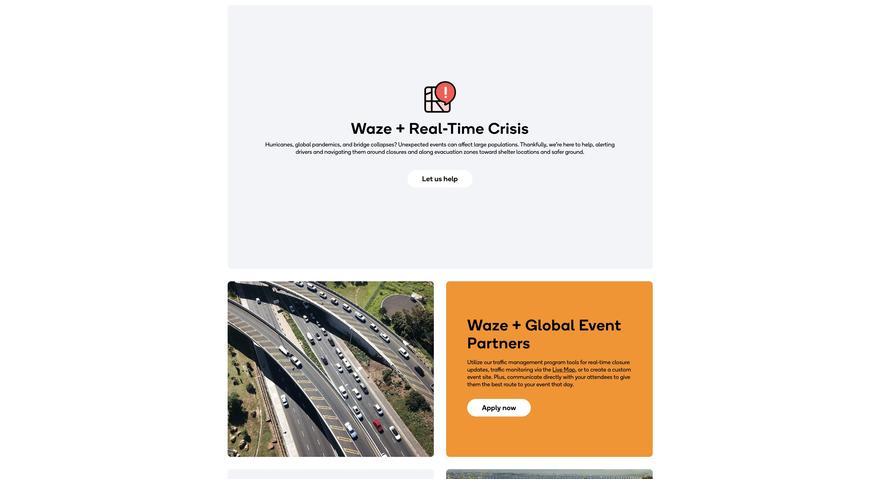 Task type: vqa. For each thing, say whether or not it's contained in the screenshot.
About Waze Community Partners Support Terms Notices How suggestions work
no



Task type: locate. For each thing, give the bounding box(es) containing it.
communicate
[[507, 374, 542, 381]]

0 vertical spatial waze
[[351, 119, 392, 138]]

evacuation
[[435, 149, 463, 155]]

global
[[295, 141, 311, 148]]

apply now
[[482, 404, 516, 412]]

around
[[367, 149, 385, 155]]

with
[[563, 374, 574, 381]]

the right via
[[543, 367, 551, 373]]

and down pandemics,
[[313, 149, 323, 155]]

pandemics,
[[312, 141, 342, 148]]

+ for global
[[512, 316, 522, 335]]

0 horizontal spatial waze
[[351, 119, 392, 138]]

collapses?
[[371, 141, 397, 148]]

along
[[419, 149, 433, 155]]

our
[[484, 359, 492, 366]]

1 vertical spatial +
[[512, 316, 522, 335]]

directly
[[544, 374, 562, 381]]

now
[[503, 404, 516, 412]]

utilize our traffic management program tools for real-time closure updates, traffic monitoring via the
[[467, 359, 630, 373]]

utilize
[[467, 359, 483, 366]]

and
[[343, 141, 353, 148], [313, 149, 323, 155], [408, 149, 418, 155], [541, 149, 551, 155]]

+ inside the waze + real-time crisis hurricanes, global pandemics, and bridge collapses? unexpected events can affect large populations. thankfully, we're here to help, alerting drivers and navigating them around closures and along evacuation zones toward shelter locations and safer ground.
[[396, 119, 406, 138]]

day.
[[564, 381, 574, 388]]

0 vertical spatial traffic
[[493, 359, 507, 366]]

time
[[600, 359, 611, 366]]

1 vertical spatial traffic
[[491, 367, 505, 373]]

0 vertical spatial +
[[396, 119, 406, 138]]

the down site.
[[482, 381, 490, 388]]

0 horizontal spatial your
[[525, 381, 535, 388]]

the
[[543, 367, 551, 373], [482, 381, 490, 388]]

to up ground.
[[576, 141, 581, 148]]

locations
[[517, 149, 540, 155]]

drivers
[[296, 149, 312, 155]]

0 vertical spatial them
[[353, 149, 366, 155]]

to right "or"
[[584, 367, 589, 373]]

them
[[353, 149, 366, 155], [467, 381, 481, 388]]

live map link
[[553, 367, 576, 373]]

shelter
[[498, 149, 515, 155]]

via
[[535, 367, 542, 373]]

1 vertical spatial event
[[537, 381, 551, 388]]

1 horizontal spatial them
[[467, 381, 481, 388]]

to
[[576, 141, 581, 148], [584, 367, 589, 373], [614, 374, 619, 381], [518, 381, 523, 388]]

waze + global event partners
[[467, 316, 622, 352]]

+ inside waze + global event partners
[[512, 316, 522, 335]]

populations.
[[488, 141, 519, 148]]

them inside , or to create a custom event site. plus, communicate directly with your attendees to give them the best route to your event that day.
[[467, 381, 481, 388]]

event down directly
[[537, 381, 551, 388]]

to down communicate
[[518, 381, 523, 388]]

attendees
[[587, 374, 613, 381]]

route
[[504, 381, 517, 388]]

program
[[544, 359, 566, 366]]

custom
[[612, 367, 631, 373]]

closure
[[612, 359, 630, 366]]

1 horizontal spatial +
[[512, 316, 522, 335]]

waze inside waze + global event partners
[[467, 316, 509, 335]]

and down unexpected
[[408, 149, 418, 155]]

0 horizontal spatial the
[[482, 381, 490, 388]]

monitoring
[[506, 367, 533, 373]]

here
[[563, 141, 574, 148]]

help
[[444, 175, 458, 183]]

traffic up plus,
[[491, 367, 505, 373]]

ground.
[[565, 149, 585, 155]]

1 vertical spatial the
[[482, 381, 490, 388]]

for
[[581, 359, 587, 366]]

+ up unexpected
[[396, 119, 406, 138]]

site.
[[483, 374, 493, 381]]

the inside utilize our traffic management program tools for real-time closure updates, traffic monitoring via the
[[543, 367, 551, 373]]

1 horizontal spatial event
[[537, 381, 551, 388]]

+ left global
[[512, 316, 522, 335]]

a
[[608, 367, 611, 373]]

them down bridge
[[353, 149, 366, 155]]

event
[[467, 374, 481, 381], [537, 381, 551, 388]]

let us help link
[[408, 170, 473, 188]]

let
[[422, 175, 433, 183]]

affect
[[459, 141, 473, 148]]

partners
[[467, 334, 531, 352]]

your
[[575, 374, 586, 381], [525, 381, 535, 388]]

traffic right our
[[493, 359, 507, 366]]

1 horizontal spatial waze
[[467, 316, 509, 335]]

0 vertical spatial the
[[543, 367, 551, 373]]

traffic
[[493, 359, 507, 366], [491, 367, 505, 373]]

0 vertical spatial event
[[467, 374, 481, 381]]

can
[[448, 141, 457, 148]]

0 horizontal spatial them
[[353, 149, 366, 155]]

0 horizontal spatial event
[[467, 374, 481, 381]]

and up navigating on the top left
[[343, 141, 353, 148]]

the inside , or to create a custom event site. plus, communicate directly with your attendees to give them the best route to your event that day.
[[482, 381, 490, 388]]

0 horizontal spatial +
[[396, 119, 406, 138]]

event down updates,
[[467, 374, 481, 381]]

+
[[396, 119, 406, 138], [512, 316, 522, 335]]

waze
[[351, 119, 392, 138], [467, 316, 509, 335]]

1 horizontal spatial the
[[543, 367, 551, 373]]

give
[[620, 374, 631, 381]]

1 vertical spatial them
[[467, 381, 481, 388]]

them down updates,
[[467, 381, 481, 388]]

your down communicate
[[525, 381, 535, 388]]

time
[[447, 119, 485, 138]]

1 horizontal spatial your
[[575, 374, 586, 381]]

,
[[576, 367, 577, 373]]

best
[[492, 381, 503, 388]]

waze inside the waze + real-time crisis hurricanes, global pandemics, and bridge collapses? unexpected events can affect large populations. thankfully, we're here to help, alerting drivers and navigating them around closures and along evacuation zones toward shelter locations and safer ground.
[[351, 119, 392, 138]]

1 vertical spatial waze
[[467, 316, 509, 335]]

crisis
[[488, 119, 529, 138]]

your down "or"
[[575, 374, 586, 381]]



Task type: describe. For each thing, give the bounding box(es) containing it.
waze for real-
[[351, 119, 392, 138]]

real-
[[588, 359, 600, 366]]

bridge
[[354, 141, 370, 148]]

that
[[552, 381, 562, 388]]

them inside the waze + real-time crisis hurricanes, global pandemics, and bridge collapses? unexpected events can affect large populations. thankfully, we're here to help, alerting drivers and navigating them around closures and along evacuation zones toward shelter locations and safer ground.
[[353, 149, 366, 155]]

event
[[579, 316, 622, 335]]

toward
[[480, 149, 497, 155]]

and left safer
[[541, 149, 551, 155]]

waze for global
[[467, 316, 509, 335]]

apply
[[482, 404, 501, 412]]

safer
[[552, 149, 564, 155]]

closures
[[386, 149, 407, 155]]

unexpected
[[398, 141, 429, 148]]

large
[[474, 141, 487, 148]]

an overpass shot from overhead. image
[[228, 282, 434, 457]]

map
[[564, 367, 576, 373]]

alerting
[[596, 141, 615, 148]]

0 vertical spatial your
[[575, 374, 586, 381]]

let us help
[[422, 175, 458, 183]]

hurricanes,
[[265, 141, 294, 148]]

to inside the waze + real-time crisis hurricanes, global pandemics, and bridge collapses? unexpected events can affect large populations. thankfully, we're here to help, alerting drivers and navigating them around closures and along evacuation zones toward shelter locations and safer ground.
[[576, 141, 581, 148]]

zones
[[464, 149, 478, 155]]

global
[[526, 316, 576, 335]]

apply now link
[[467, 399, 531, 417]]

, or to create a custom event site. plus, communicate directly with your attendees to give them the best route to your event that day.
[[467, 367, 631, 388]]

thankfully,
[[520, 141, 548, 148]]

live map
[[553, 367, 576, 373]]

+ for real-
[[396, 119, 406, 138]]

or
[[578, 367, 583, 373]]

create
[[591, 367, 607, 373]]

live
[[553, 367, 563, 373]]

to left 'give'
[[614, 374, 619, 381]]

1 vertical spatial your
[[525, 381, 535, 388]]

real-
[[409, 119, 448, 138]]

us
[[435, 175, 442, 183]]

tools
[[567, 359, 579, 366]]

navigating
[[325, 149, 351, 155]]

events
[[430, 141, 447, 148]]

management
[[509, 359, 543, 366]]

plus,
[[494, 374, 506, 381]]

waze + real-time crisis hurricanes, global pandemics, and bridge collapses? unexpected events can affect large populations. thankfully, we're here to help, alerting drivers and navigating them around closures and along evacuation zones toward shelter locations and safer ground.
[[265, 119, 615, 155]]

we're
[[549, 141, 562, 148]]

updates,
[[467, 367, 490, 373]]

help,
[[582, 141, 594, 148]]



